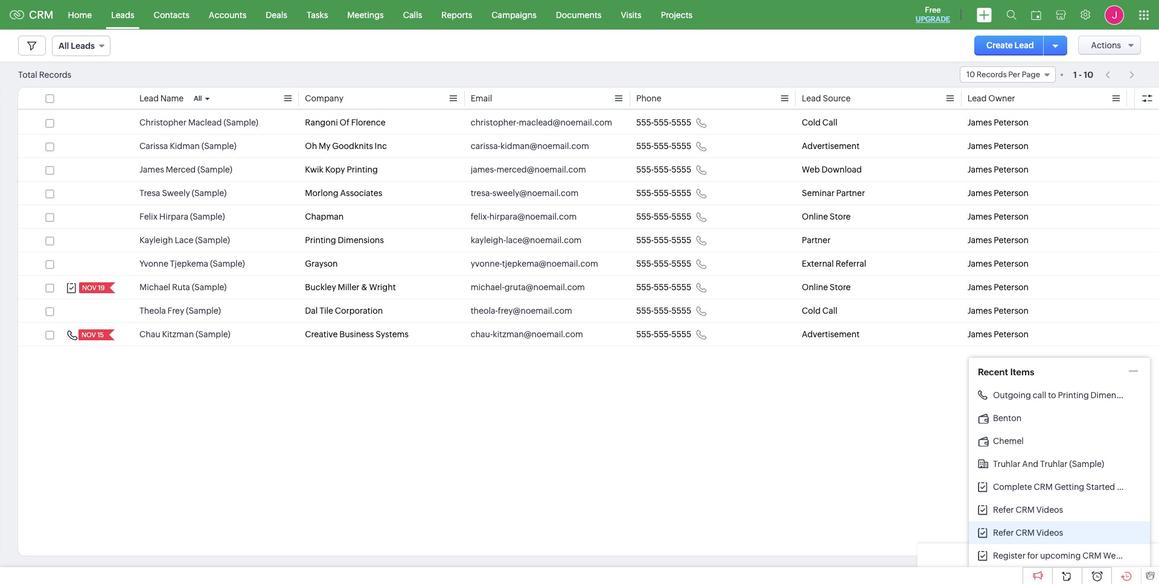 Task type: vqa. For each thing, say whether or not it's contained in the screenshot.
1st Call from the bottom
yes



Task type: locate. For each thing, give the bounding box(es) containing it.
1 advertisement from the top
[[802, 141, 860, 151]]

2 online from the top
[[802, 283, 828, 292]]

truhlar right and
[[1041, 460, 1068, 469]]

0 vertical spatial refer
[[993, 505, 1014, 515]]

0 horizontal spatial printing
[[305, 236, 336, 245]]

crm down truhlar and truhlar (sample)
[[1034, 483, 1053, 492]]

records
[[39, 70, 71, 79], [977, 70, 1007, 79]]

records left per
[[977, 70, 1007, 79]]

peterson for lace@noemail.com
[[994, 236, 1029, 245]]

james peterson for christopher-maclead@noemail.com
[[968, 118, 1029, 127]]

0 horizontal spatial leads
[[71, 41, 95, 51]]

0 vertical spatial online
[[802, 212, 828, 222]]

nov left 19
[[82, 284, 97, 292]]

call for theola-frey@noemail.com
[[823, 306, 838, 316]]

peterson for gruta@noemail.com
[[994, 283, 1029, 292]]

(sample) for tresa sweely (sample)
[[192, 188, 227, 198]]

0 vertical spatial online store
[[802, 212, 851, 222]]

per
[[1009, 70, 1021, 79]]

(sample) up started
[[1070, 460, 1105, 469]]

complete
[[993, 483, 1033, 492]]

printing up associates
[[347, 165, 378, 175]]

videos up zoho
[[1037, 528, 1064, 538]]

10 inside field
[[967, 70, 975, 79]]

2 refer from the top
[[993, 528, 1014, 538]]

1 horizontal spatial dimensions
[[1091, 391, 1137, 400]]

7 5555 from the top
[[672, 259, 692, 269]]

10 Records Per Page field
[[960, 66, 1056, 83]]

0 horizontal spatial all
[[59, 41, 69, 51]]

5555 for michael-gruta@noemail.com
[[672, 283, 692, 292]]

refer crm videos down complete
[[993, 505, 1064, 515]]

1 horizontal spatial 10
[[1084, 70, 1094, 79]]

deals
[[266, 10, 287, 20]]

seminar
[[802, 188, 835, 198]]

2 555-555-5555 from the top
[[637, 141, 692, 151]]

advertisement for chau-kitzman@noemail.com
[[802, 330, 860, 339]]

6 555-555-5555 from the top
[[637, 236, 692, 245]]

crm
[[29, 8, 54, 21], [1034, 483, 1053, 492], [1016, 505, 1035, 515], [1016, 528, 1035, 538], [1068, 551, 1087, 561], [1083, 551, 1102, 561]]

1 vertical spatial cold call
[[802, 306, 838, 316]]

crm left home link
[[29, 8, 54, 21]]

(sample) inside james merced (sample) link
[[198, 165, 232, 175]]

search element
[[999, 0, 1024, 30]]

0 vertical spatial dimensions
[[338, 236, 384, 245]]

sweely
[[162, 188, 190, 198]]

8 5555 from the top
[[672, 283, 692, 292]]

all up total records
[[59, 41, 69, 51]]

leads right home
[[111, 10, 134, 20]]

crm left 'webinars'
[[1083, 551, 1102, 561]]

1 vertical spatial leads
[[71, 41, 95, 51]]

(sample) inside tresa sweely (sample) link
[[192, 188, 227, 198]]

kwik kopy printing
[[305, 165, 378, 175]]

1 vertical spatial refer crm videos link
[[978, 528, 1141, 539]]

crm down complete
[[1016, 505, 1035, 515]]

0 vertical spatial refer crm videos
[[993, 505, 1064, 515]]

3 james peterson from the top
[[968, 165, 1029, 175]]

555-555-5555 for tresa-sweely@noemail.com
[[637, 188, 692, 198]]

james for theola-frey@noemail.com
[[968, 306, 992, 316]]

online down external on the top of the page
[[802, 283, 828, 292]]

buckley
[[305, 283, 336, 292]]

0 vertical spatial cold
[[802, 118, 821, 127]]

4 5555 from the top
[[672, 188, 692, 198]]

1 vertical spatial nov
[[82, 332, 96, 339]]

nov left 15
[[82, 332, 96, 339]]

james-
[[471, 165, 497, 175]]

kopy
[[325, 165, 345, 175]]

all up christopher maclead (sample) link
[[194, 95, 202, 102]]

5555 for carissa-kidman@noemail.com
[[672, 141, 692, 151]]

(sample) for theola frey (sample)
[[186, 306, 221, 316]]

10 555-555-5555 from the top
[[637, 330, 692, 339]]

online store down the external referral
[[802, 283, 851, 292]]

download
[[822, 165, 862, 175]]

tresa-
[[471, 188, 493, 198]]

create menu element
[[970, 0, 999, 29]]

store down the external referral
[[830, 283, 851, 292]]

documents link
[[546, 0, 611, 29]]

9 555-555-5555 from the top
[[637, 306, 692, 316]]

james peterson for theola-frey@noemail.com
[[968, 306, 1029, 316]]

3 peterson from the top
[[994, 165, 1029, 175]]

leads
[[111, 10, 134, 20], [71, 41, 95, 51]]

1 vertical spatial all
[[194, 95, 202, 102]]

felix-hirpara@noemail.com link
[[471, 211, 577, 223]]

refer crm videos up new at the right bottom
[[993, 528, 1064, 538]]

refer crm videos link up register for upcoming crm webinars link
[[978, 528, 1141, 539]]

555-555-5555 for michael-gruta@noemail.com
[[637, 283, 692, 292]]

online down "seminar"
[[802, 212, 828, 222]]

0 vertical spatial printing
[[347, 165, 378, 175]]

(sample) up kayleigh lace (sample) link
[[190, 212, 225, 222]]

james for tresa-sweely@noemail.com
[[968, 188, 992, 198]]

row group
[[18, 111, 1160, 347]]

1 vertical spatial call
[[823, 306, 838, 316]]

call
[[1033, 391, 1047, 400]]

1 vertical spatial online
[[802, 283, 828, 292]]

2 peterson from the top
[[994, 141, 1029, 151]]

(sample) inside michael ruta (sample) link
[[192, 283, 227, 292]]

0 vertical spatial videos
[[1037, 505, 1064, 515]]

7 peterson from the top
[[994, 259, 1029, 269]]

5 james peterson from the top
[[968, 212, 1029, 222]]

truhlar down chemel
[[993, 460, 1021, 469]]

all inside field
[[59, 41, 69, 51]]

6 james peterson from the top
[[968, 236, 1029, 245]]

cold call down external on the top of the page
[[802, 306, 838, 316]]

creative business systems
[[305, 330, 409, 339]]

records for total
[[39, 70, 71, 79]]

5 555-555-5555 from the top
[[637, 212, 692, 222]]

dal tile corporation
[[305, 306, 383, 316]]

carissa kidman (sample) link
[[140, 140, 236, 152]]

company
[[305, 94, 344, 103]]

(sample) for james merced (sample)
[[198, 165, 232, 175]]

555-555-5555
[[637, 118, 692, 127], [637, 141, 692, 151], [637, 165, 692, 175], [637, 188, 692, 198], [637, 212, 692, 222], [637, 236, 692, 245], [637, 259, 692, 269], [637, 283, 692, 292], [637, 306, 692, 316], [637, 330, 692, 339]]

store down seminar partner on the right
[[830, 212, 851, 222]]

carissa kidman (sample)
[[140, 141, 236, 151]]

theola-frey@noemail.com link
[[471, 305, 572, 317]]

leads link
[[102, 0, 144, 29]]

theola-frey@noemail.com
[[471, 306, 572, 316]]

dimensions down close image
[[1091, 391, 1137, 400]]

lead left owner
[[968, 94, 987, 103]]

nov 19
[[82, 284, 105, 292]]

10 right - on the top right
[[1084, 70, 1094, 79]]

555-555-5555 for james-merced@noemail.com
[[637, 165, 692, 175]]

9 james peterson from the top
[[968, 306, 1029, 316]]

2 store from the top
[[830, 283, 851, 292]]

what's new in zoho crm link
[[918, 544, 1160, 568]]

new
[[1019, 551, 1035, 561]]

refer down complete
[[993, 505, 1014, 515]]

2 cold from the top
[[802, 306, 821, 316]]

15
[[97, 332, 104, 339]]

0 vertical spatial partner
[[837, 188, 865, 198]]

555-555-5555 for felix-hirpara@noemail.com
[[637, 212, 692, 222]]

1 horizontal spatial leads
[[111, 10, 134, 20]]

1 cold from the top
[[802, 118, 821, 127]]

lead
[[1015, 40, 1034, 50], [140, 94, 159, 103], [802, 94, 821, 103], [968, 94, 987, 103]]

cold call down lead source
[[802, 118, 838, 127]]

(sample) right maclead
[[224, 118, 258, 127]]

5555 for theola-frey@noemail.com
[[672, 306, 692, 316]]

2 refer crm videos from the top
[[993, 528, 1064, 538]]

calls
[[403, 10, 422, 20]]

theola-
[[471, 306, 498, 316]]

(sample) right the ruta
[[192, 283, 227, 292]]

crm up new at the right bottom
[[1016, 528, 1035, 538]]

kwik
[[305, 165, 324, 175]]

outgoing
[[993, 391, 1031, 400]]

phone
[[637, 94, 662, 103]]

(sample) inside yvonne tjepkema (sample) link
[[210, 259, 245, 269]]

2 vertical spatial printing
[[1058, 391, 1089, 400]]

records left loading icon
[[39, 70, 71, 79]]

online store for gruta@noemail.com
[[802, 283, 851, 292]]

leads inside field
[[71, 41, 95, 51]]

1 vertical spatial advertisement
[[802, 330, 860, 339]]

0 vertical spatial cold call
[[802, 118, 838, 127]]

0 vertical spatial refer crm videos link
[[978, 505, 1141, 516]]

cold down lead source
[[802, 118, 821, 127]]

peterson for kidman@noemail.com
[[994, 141, 1029, 151]]

8 peterson from the top
[[994, 283, 1029, 292]]

7 555-555-5555 from the top
[[637, 259, 692, 269]]

(sample) for christopher maclead (sample)
[[224, 118, 258, 127]]

2 online store from the top
[[802, 283, 851, 292]]

call down the external referral
[[823, 306, 838, 316]]

0 horizontal spatial dimensions
[[338, 236, 384, 245]]

lead name
[[140, 94, 184, 103]]

2 advertisement from the top
[[802, 330, 860, 339]]

tjepkema
[[170, 259, 208, 269]]

1 vertical spatial store
[[830, 283, 851, 292]]

1 5555 from the top
[[672, 118, 692, 127]]

1 cold call from the top
[[802, 118, 838, 127]]

free upgrade
[[916, 5, 951, 24]]

0 horizontal spatial 10
[[967, 70, 975, 79]]

lead owner
[[968, 94, 1016, 103]]

3 5555 from the top
[[672, 165, 692, 175]]

external referral
[[802, 259, 867, 269]]

1 vertical spatial online store
[[802, 283, 851, 292]]

online store for hirpara@noemail.com
[[802, 212, 851, 222]]

owner
[[989, 94, 1016, 103]]

projects
[[661, 10, 693, 20]]

5 peterson from the top
[[994, 212, 1029, 222]]

8 james peterson from the top
[[968, 283, 1029, 292]]

(sample) for felix hirpara (sample)
[[190, 212, 225, 222]]

james peterson for chau-kitzman@noemail.com
[[968, 330, 1029, 339]]

james peterson for kayleigh-lace@noemail.com
[[968, 236, 1029, 245]]

0 horizontal spatial records
[[39, 70, 71, 79]]

create menu image
[[977, 8, 992, 22]]

profile element
[[1098, 0, 1132, 29]]

(sample) inside carissa kidman (sample) link
[[202, 141, 236, 151]]

call
[[823, 118, 838, 127], [823, 306, 838, 316]]

7 james peterson from the top
[[968, 259, 1029, 269]]

online for felix-hirpara@noemail.com
[[802, 212, 828, 222]]

maclead@noemail.com
[[519, 118, 612, 127]]

dimensions down chapman
[[338, 236, 384, 245]]

(sample) right kitzman
[[196, 330, 230, 339]]

0 vertical spatial advertisement
[[802, 141, 860, 151]]

1 call from the top
[[823, 118, 838, 127]]

3 555-555-5555 from the top
[[637, 165, 692, 175]]

loading image
[[73, 73, 79, 78]]

1 online store from the top
[[802, 212, 851, 222]]

(sample) inside kayleigh lace (sample) link
[[195, 236, 230, 245]]

1 refer from the top
[[993, 505, 1014, 515]]

10 peterson from the top
[[994, 330, 1029, 339]]

michael-gruta@noemail.com link
[[471, 281, 585, 293]]

1 online from the top
[[802, 212, 828, 222]]

chemel
[[993, 437, 1024, 446]]

1 vertical spatial refer crm videos
[[993, 528, 1064, 538]]

1 vertical spatial refer
[[993, 528, 1014, 538]]

1 horizontal spatial all
[[194, 95, 202, 102]]

0 vertical spatial store
[[830, 212, 851, 222]]

michael-gruta@noemail.com
[[471, 283, 585, 292]]

refer up what's on the bottom of page
[[993, 528, 1014, 538]]

nov
[[82, 284, 97, 292], [82, 332, 96, 339]]

6 5555 from the top
[[672, 236, 692, 245]]

10 james peterson from the top
[[968, 330, 1029, 339]]

1 vertical spatial dimensions
[[1091, 391, 1137, 400]]

miller
[[338, 283, 360, 292]]

cold call for theola-frey@noemail.com
[[802, 306, 838, 316]]

call down lead source
[[823, 118, 838, 127]]

james peterson for michael-gruta@noemail.com
[[968, 283, 1029, 292]]

(sample) down maclead
[[202, 141, 236, 151]]

0 horizontal spatial truhlar
[[993, 460, 1021, 469]]

1 vertical spatial cold
[[802, 306, 821, 316]]

hirpara@noemail.com
[[490, 212, 577, 222]]

merced
[[166, 165, 196, 175]]

4 james peterson from the top
[[968, 188, 1029, 198]]

kayleigh-lace@noemail.com link
[[471, 234, 582, 246]]

wright
[[369, 283, 396, 292]]

1 store from the top
[[830, 212, 851, 222]]

source
[[823, 94, 851, 103]]

videos
[[1037, 505, 1064, 515], [1037, 528, 1064, 538]]

(sample) for chau kitzman (sample)
[[196, 330, 230, 339]]

4 555-555-5555 from the top
[[637, 188, 692, 198]]

555-555-5555 for kayleigh-lace@noemail.com
[[637, 236, 692, 245]]

felix
[[140, 212, 158, 222]]

peterson for sweely@noemail.com
[[994, 188, 1029, 198]]

michael ruta (sample) link
[[140, 281, 227, 293]]

getting
[[1055, 483, 1085, 492]]

lead left 'source'
[[802, 94, 821, 103]]

19
[[98, 284, 105, 292]]

lead right create
[[1015, 40, 1034, 50]]

1 vertical spatial printing
[[305, 236, 336, 245]]

0 vertical spatial nov
[[82, 284, 97, 292]]

0 vertical spatial all
[[59, 41, 69, 51]]

felix-
[[471, 212, 490, 222]]

goodknits
[[332, 141, 373, 151]]

tresa-sweely@noemail.com link
[[471, 187, 579, 199]]

online store down seminar partner on the right
[[802, 212, 851, 222]]

1 james peterson from the top
[[968, 118, 1029, 127]]

5555 for james-merced@noemail.com
[[672, 165, 692, 175]]

2 5555 from the top
[[672, 141, 692, 151]]

(sample) right merced
[[198, 165, 232, 175]]

10 up 'lead owner'
[[967, 70, 975, 79]]

4 peterson from the top
[[994, 188, 1029, 198]]

2 cold call from the top
[[802, 306, 838, 316]]

printing up grayson on the top left of the page
[[305, 236, 336, 245]]

1 horizontal spatial records
[[977, 70, 1007, 79]]

(sample) inside chau kitzman (sample) link
[[196, 330, 230, 339]]

oh
[[305, 141, 317, 151]]

carissa-
[[471, 141, 501, 151]]

refer crm videos link down complete crm getting started steps link
[[978, 505, 1141, 516]]

nov 15 link
[[79, 330, 105, 341]]

(sample) down james merced (sample)
[[192, 188, 227, 198]]

5 5555 from the top
[[672, 212, 692, 222]]

(sample) inside felix hirpara (sample) 'link'
[[190, 212, 225, 222]]

1 horizontal spatial truhlar
[[1041, 460, 1068, 469]]

nov for michael
[[82, 284, 97, 292]]

1 truhlar from the left
[[993, 460, 1021, 469]]

kitzman
[[162, 330, 194, 339]]

complete crm getting started steps
[[993, 483, 1138, 492]]

1 horizontal spatial printing
[[347, 165, 378, 175]]

webinars
[[1104, 551, 1141, 561]]

cold for christopher-maclead@noemail.com
[[802, 118, 821, 127]]

0 vertical spatial call
[[823, 118, 838, 127]]

close image
[[1126, 368, 1141, 377]]

peterson for merced@noemail.com
[[994, 165, 1029, 175]]

cold
[[802, 118, 821, 127], [802, 306, 821, 316]]

5555 for chau-kitzman@noemail.com
[[672, 330, 692, 339]]

james merced (sample) link
[[140, 164, 232, 176]]

james for carissa-kidman@noemail.com
[[968, 141, 992, 151]]

partner up external on the top of the page
[[802, 236, 831, 245]]

10 5555 from the top
[[672, 330, 692, 339]]

1 peterson from the top
[[994, 118, 1029, 127]]

0 vertical spatial leads
[[111, 10, 134, 20]]

navigation
[[1100, 66, 1141, 83]]

1 555-555-5555 from the top
[[637, 118, 692, 127]]

9 5555 from the top
[[672, 306, 692, 316]]

(sample) inside theola frey (sample) link
[[186, 306, 221, 316]]

2 call from the top
[[823, 306, 838, 316]]

records inside field
[[977, 70, 1007, 79]]

kayleigh
[[140, 236, 173, 245]]

leads up loading icon
[[71, 41, 95, 51]]

2 james peterson from the top
[[968, 141, 1029, 151]]

lead left name
[[140, 94, 159, 103]]

1 vertical spatial partner
[[802, 236, 831, 245]]

theola
[[140, 306, 166, 316]]

(sample) inside christopher maclead (sample) link
[[224, 118, 258, 127]]

5555 for felix-hirpara@noemail.com
[[672, 212, 692, 222]]

lead for lead owner
[[968, 94, 987, 103]]

cold down external on the top of the page
[[802, 306, 821, 316]]

6 peterson from the top
[[994, 236, 1029, 245]]

printing right 'to'
[[1058, 391, 1089, 400]]

8 555-555-5555 from the top
[[637, 283, 692, 292]]

store for michael-gruta@noemail.com
[[830, 283, 851, 292]]

555-555-5555 for carissa-kidman@noemail.com
[[637, 141, 692, 151]]

(sample) right lace
[[195, 236, 230, 245]]

email
[[471, 94, 492, 103]]

meetings link
[[338, 0, 394, 29]]

referral
[[836, 259, 867, 269]]

(sample) right frey
[[186, 306, 221, 316]]

online store
[[802, 212, 851, 222], [802, 283, 851, 292]]

videos down complete crm getting started steps link
[[1037, 505, 1064, 515]]

james for yvonne-tjepkema@noemail.com
[[968, 259, 992, 269]]

seminar partner
[[802, 188, 865, 198]]

2 horizontal spatial printing
[[1058, 391, 1089, 400]]

deals link
[[256, 0, 297, 29]]

5555 for tresa-sweely@noemail.com
[[672, 188, 692, 198]]

partner down download
[[837, 188, 865, 198]]

(sample) right tjepkema
[[210, 259, 245, 269]]

1 vertical spatial videos
[[1037, 528, 1064, 538]]

9 peterson from the top
[[994, 306, 1029, 316]]



Task type: describe. For each thing, give the bounding box(es) containing it.
kitzman@noemail.com
[[493, 330, 583, 339]]

james for christopher-maclead@noemail.com
[[968, 118, 992, 127]]

visits
[[621, 10, 642, 20]]

what's new in zoho crm
[[990, 551, 1087, 561]]

recent
[[978, 367, 1009, 377]]

free
[[925, 5, 941, 14]]

yvonne-
[[471, 259, 502, 269]]

(samp
[[1139, 391, 1160, 400]]

5555 for yvonne-tjepkema@noemail.com
[[672, 259, 692, 269]]

dimensions inside outgoing call to printing dimensions (samp link
[[1091, 391, 1137, 400]]

michael-
[[471, 283, 505, 292]]

yvonne-tjepkema@noemail.com
[[471, 259, 598, 269]]

james peterson for yvonne-tjepkema@noemail.com
[[968, 259, 1029, 269]]

james-merced@noemail.com link
[[471, 164, 586, 176]]

james for kayleigh-lace@noemail.com
[[968, 236, 992, 245]]

(sample) for yvonne tjepkema (sample)
[[210, 259, 245, 269]]

lace@noemail.com
[[506, 236, 582, 245]]

creative
[[305, 330, 338, 339]]

555-555-5555 for theola-frey@noemail.com
[[637, 306, 692, 316]]

create
[[987, 40, 1013, 50]]

printing inside outgoing call to printing dimensions (samp link
[[1058, 391, 1089, 400]]

buckley miller & wright
[[305, 283, 396, 292]]

carissa-kidman@noemail.com
[[471, 141, 589, 151]]

tile
[[320, 306, 333, 316]]

nov 19 link
[[79, 283, 106, 293]]

web download
[[802, 165, 862, 175]]

my
[[319, 141, 331, 151]]

cold call for christopher-maclead@noemail.com
[[802, 118, 838, 127]]

james for chau-kitzman@noemail.com
[[968, 330, 992, 339]]

All Leads field
[[52, 36, 110, 56]]

chau-kitzman@noemail.com link
[[471, 329, 583, 341]]

cold for theola-frey@noemail.com
[[802, 306, 821, 316]]

row group containing christopher maclead (sample)
[[18, 111, 1160, 347]]

james-merced@noemail.com
[[471, 165, 586, 175]]

hirpara
[[159, 212, 188, 222]]

dimensions inside row group
[[338, 236, 384, 245]]

felix hirpara (sample)
[[140, 212, 225, 222]]

what's
[[990, 551, 1017, 561]]

tasks
[[307, 10, 328, 20]]

chemel link
[[978, 436, 1141, 447]]

steps
[[1117, 483, 1138, 492]]

crm right zoho
[[1068, 551, 1087, 561]]

2 truhlar from the left
[[1041, 460, 1068, 469]]

inc
[[375, 141, 387, 151]]

benton
[[993, 414, 1022, 423]]

1
[[1074, 70, 1077, 79]]

printing dimensions
[[305, 236, 384, 245]]

search image
[[1007, 10, 1017, 20]]

chau
[[140, 330, 160, 339]]

lace
[[175, 236, 194, 245]]

accounts link
[[199, 0, 256, 29]]

register
[[993, 551, 1026, 561]]

web
[[802, 165, 820, 175]]

morlong associates
[[305, 188, 382, 198]]

christopher
[[140, 118, 187, 127]]

james for michael-gruta@noemail.com
[[968, 283, 992, 292]]

(sample) inside truhlar and truhlar (sample) link
[[1070, 460, 1105, 469]]

sweely@noemail.com
[[493, 188, 579, 198]]

ruta
[[172, 283, 190, 292]]

records for 10
[[977, 70, 1007, 79]]

christopher-maclead@noemail.com link
[[471, 117, 612, 129]]

meetings
[[347, 10, 384, 20]]

james for james-merced@noemail.com
[[968, 165, 992, 175]]

(sample) for kayleigh lace (sample)
[[195, 236, 230, 245]]

2 videos from the top
[[1037, 528, 1064, 538]]

1 horizontal spatial partner
[[837, 188, 865, 198]]

of
[[340, 118, 350, 127]]

gruta@noemail.com
[[505, 283, 585, 292]]

chau kitzman (sample) link
[[140, 329, 230, 341]]

lead for lead name
[[140, 94, 159, 103]]

lead for lead source
[[802, 94, 821, 103]]

tasks link
[[297, 0, 338, 29]]

advertisement for carissa-kidman@noemail.com
[[802, 141, 860, 151]]

nov for chau
[[82, 332, 96, 339]]

lead inside button
[[1015, 40, 1034, 50]]

1 refer crm videos link from the top
[[978, 505, 1141, 516]]

1 videos from the top
[[1037, 505, 1064, 515]]

(sample) for carissa kidman (sample)
[[202, 141, 236, 151]]

in
[[1037, 551, 1044, 561]]

peterson for maclead@noemail.com
[[994, 118, 1029, 127]]

james peterson for felix-hirpara@noemail.com
[[968, 212, 1029, 222]]

5555 for christopher-maclead@noemail.com
[[672, 118, 692, 127]]

yvonne
[[140, 259, 168, 269]]

projects link
[[651, 0, 702, 29]]

kayleigh lace (sample) link
[[140, 234, 230, 246]]

name
[[160, 94, 184, 103]]

carissa-kidman@noemail.com link
[[471, 140, 589, 152]]

peterson for tjepkema@noemail.com
[[994, 259, 1029, 269]]

(sample) for michael ruta (sample)
[[192, 283, 227, 292]]

peterson for kitzman@noemail.com
[[994, 330, 1029, 339]]

james for felix-hirpara@noemail.com
[[968, 212, 992, 222]]

rangoni of florence
[[305, 118, 386, 127]]

all for all leads
[[59, 41, 69, 51]]

2 refer crm videos link from the top
[[978, 528, 1141, 539]]

rangoni
[[305, 118, 338, 127]]

&
[[361, 283, 368, 292]]

business
[[340, 330, 374, 339]]

james peterson for james-merced@noemail.com
[[968, 165, 1029, 175]]

james merced (sample)
[[140, 165, 232, 175]]

1 refer crm videos from the top
[[993, 505, 1064, 515]]

profile image
[[1105, 5, 1124, 24]]

555-555-5555 for yvonne-tjepkema@noemail.com
[[637, 259, 692, 269]]

peterson for hirpara@noemail.com
[[994, 212, 1029, 222]]

merced@noemail.com
[[497, 165, 586, 175]]

5555 for kayleigh-lace@noemail.com
[[672, 236, 692, 245]]

calls link
[[394, 0, 432, 29]]

christopher maclead (sample) link
[[140, 117, 258, 129]]

calendar image
[[1031, 10, 1042, 20]]

yvonne-tjepkema@noemail.com link
[[471, 258, 598, 270]]

external
[[802, 259, 834, 269]]

555-555-5555 for christopher-maclead@noemail.com
[[637, 118, 692, 127]]

tjepkema@noemail.com
[[502, 259, 598, 269]]

maclead
[[188, 118, 222, 127]]

visits link
[[611, 0, 651, 29]]

store for felix-hirpara@noemail.com
[[830, 212, 851, 222]]

all leads
[[59, 41, 95, 51]]

peterson for frey@noemail.com
[[994, 306, 1029, 316]]

accounts
[[209, 10, 247, 20]]

555-555-5555 for chau-kitzman@noemail.com
[[637, 330, 692, 339]]

tresa sweely (sample)
[[140, 188, 227, 198]]

all for all
[[194, 95, 202, 102]]

james peterson for carissa-kidman@noemail.com
[[968, 141, 1029, 151]]

christopher-
[[471, 118, 519, 127]]

florence
[[351, 118, 386, 127]]

kayleigh-
[[471, 236, 506, 245]]

0 horizontal spatial partner
[[802, 236, 831, 245]]

nov 15
[[82, 332, 104, 339]]

james peterson for tresa-sweely@noemail.com
[[968, 188, 1029, 198]]

register for upcoming crm webinars
[[993, 551, 1141, 561]]

10 records per page
[[967, 70, 1041, 79]]

online for michael-gruta@noemail.com
[[802, 283, 828, 292]]

items
[[1011, 367, 1035, 377]]

recent items
[[978, 367, 1035, 377]]

call for christopher-maclead@noemail.com
[[823, 118, 838, 127]]

christopher-maclead@noemail.com
[[471, 118, 612, 127]]

truhlar and truhlar (sample) link
[[978, 459, 1141, 470]]



